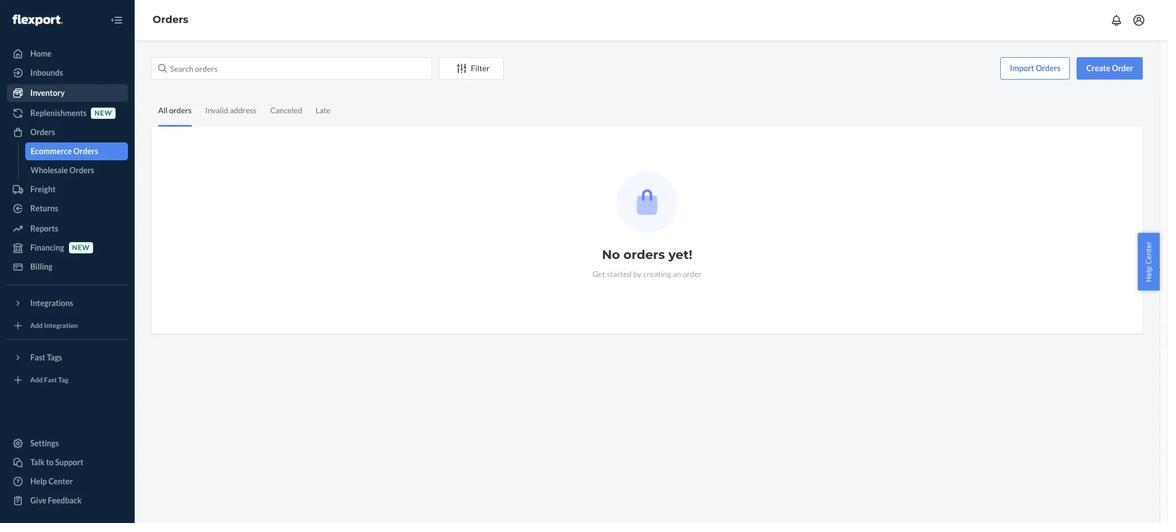 Task type: describe. For each thing, give the bounding box(es) containing it.
ecommerce orders
[[31, 146, 98, 156]]

new for financing
[[72, 244, 90, 252]]

freight link
[[7, 181, 128, 199]]

billing
[[30, 262, 52, 272]]

add integration link
[[7, 317, 128, 335]]

add fast tag link
[[7, 372, 128, 389]]

invalid
[[205, 106, 228, 115]]

order
[[1112, 63, 1134, 73]]

Search orders text field
[[152, 57, 432, 80]]

fast inside dropdown button
[[30, 353, 45, 363]]

orders for import orders
[[1036, 63, 1061, 73]]

fast tags
[[30, 353, 62, 363]]

search image
[[158, 64, 167, 73]]

wholesale
[[31, 166, 68, 175]]

integrations button
[[7, 295, 128, 313]]

center inside button
[[1144, 241, 1154, 264]]

help center button
[[1138, 233, 1160, 291]]

open notifications image
[[1110, 13, 1124, 27]]

0 horizontal spatial help center
[[30, 477, 73, 487]]

import orders button
[[1001, 57, 1070, 80]]

create order
[[1087, 63, 1134, 73]]

0 horizontal spatial help
[[30, 477, 47, 487]]

close navigation image
[[110, 13, 123, 27]]

tags
[[47, 353, 62, 363]]

home
[[30, 49, 52, 58]]

open account menu image
[[1133, 13, 1146, 27]]

freight
[[30, 185, 56, 194]]

inventory
[[30, 88, 65, 98]]

import
[[1010, 63, 1035, 73]]

started
[[607, 269, 632, 279]]

to
[[46, 458, 54, 467]]

orders up search icon
[[153, 14, 189, 26]]

give feedback
[[30, 496, 82, 506]]

fast tags button
[[7, 349, 128, 367]]

new for replenishments
[[95, 109, 112, 118]]

returns
[[30, 204, 58, 213]]

help center inside button
[[1144, 241, 1154, 282]]

settings link
[[7, 435, 128, 453]]

integrations
[[30, 299, 73, 308]]

home link
[[7, 45, 128, 63]]

settings
[[30, 439, 59, 448]]

tag
[[58, 376, 68, 385]]

wholesale orders
[[31, 166, 94, 175]]

create order link
[[1077, 57, 1143, 80]]

late
[[316, 106, 331, 115]]

an
[[673, 269, 681, 279]]

wholesale orders link
[[25, 162, 128, 180]]



Task type: locate. For each thing, give the bounding box(es) containing it.
empty list image
[[617, 172, 678, 233]]

0 vertical spatial add
[[30, 322, 43, 330]]

1 vertical spatial fast
[[44, 376, 57, 385]]

add left integration
[[30, 322, 43, 330]]

creating
[[643, 269, 672, 279]]

1 vertical spatial add
[[30, 376, 43, 385]]

1 vertical spatial orders link
[[7, 123, 128, 141]]

talk to support
[[30, 458, 83, 467]]

1 vertical spatial center
[[49, 477, 73, 487]]

all
[[158, 106, 168, 115]]

ecommerce
[[31, 146, 72, 156]]

by
[[633, 269, 642, 279]]

address
[[230, 106, 257, 115]]

1 horizontal spatial orders
[[624, 247, 665, 263]]

new down inventory link at the top left of the page
[[95, 109, 112, 118]]

flexport logo image
[[12, 14, 63, 26]]

all orders
[[158, 106, 192, 115]]

orders link
[[153, 14, 189, 26], [7, 123, 128, 141]]

1 horizontal spatial center
[[1144, 241, 1154, 264]]

reports
[[30, 224, 58, 233]]

help center
[[1144, 241, 1154, 282], [30, 477, 73, 487]]

talk to support button
[[7, 454, 128, 472]]

inbounds
[[30, 68, 63, 77]]

get started by creating an order
[[593, 269, 702, 279]]

no
[[602, 247, 620, 263]]

filter
[[471, 63, 490, 73]]

center
[[1144, 241, 1154, 264], [49, 477, 73, 487]]

canceled
[[270, 106, 302, 115]]

0 vertical spatial fast
[[30, 353, 45, 363]]

0 vertical spatial orders link
[[153, 14, 189, 26]]

help center link
[[7, 473, 128, 491]]

2 add from the top
[[30, 376, 43, 385]]

1 add from the top
[[30, 322, 43, 330]]

1 vertical spatial new
[[72, 244, 90, 252]]

0 vertical spatial center
[[1144, 241, 1154, 264]]

orders up ecommerce
[[30, 127, 55, 137]]

feedback
[[48, 496, 82, 506]]

1 horizontal spatial new
[[95, 109, 112, 118]]

0 vertical spatial help center
[[1144, 241, 1154, 282]]

orders inside 'link'
[[30, 127, 55, 137]]

talk
[[30, 458, 45, 467]]

orders link up ecommerce orders in the left top of the page
[[7, 123, 128, 141]]

give feedback button
[[7, 492, 128, 510]]

create
[[1087, 63, 1111, 73]]

add down fast tags
[[30, 376, 43, 385]]

0 horizontal spatial orders link
[[7, 123, 128, 141]]

add fast tag
[[30, 376, 68, 385]]

fast left tags
[[30, 353, 45, 363]]

new down reports link
[[72, 244, 90, 252]]

orders
[[169, 106, 192, 115], [624, 247, 665, 263]]

orders for no
[[624, 247, 665, 263]]

invalid address
[[205, 106, 257, 115]]

0 vertical spatial new
[[95, 109, 112, 118]]

order
[[683, 269, 702, 279]]

orders link up search icon
[[153, 14, 189, 26]]

add for add integration
[[30, 322, 43, 330]]

get
[[593, 269, 605, 279]]

orders for wholesale orders
[[69, 166, 94, 175]]

0 horizontal spatial orders
[[169, 106, 192, 115]]

orders up wholesale orders link
[[73, 146, 98, 156]]

orders down ecommerce orders link
[[69, 166, 94, 175]]

billing link
[[7, 258, 128, 276]]

fast left tag
[[44, 376, 57, 385]]

0 horizontal spatial center
[[49, 477, 73, 487]]

help inside button
[[1144, 266, 1154, 282]]

returns link
[[7, 200, 128, 218]]

import orders
[[1010, 63, 1061, 73]]

help
[[1144, 266, 1154, 282], [30, 477, 47, 487]]

replenishments
[[30, 108, 87, 118]]

inventory link
[[7, 84, 128, 102]]

financing
[[30, 243, 64, 253]]

filter button
[[439, 57, 504, 80]]

orders up get started by creating an order
[[624, 247, 665, 263]]

1 horizontal spatial help
[[1144, 266, 1154, 282]]

ecommerce orders link
[[25, 143, 128, 161]]

yet!
[[669, 247, 693, 263]]

1 horizontal spatial orders link
[[153, 14, 189, 26]]

reports link
[[7, 220, 128, 238]]

1 vertical spatial help center
[[30, 477, 73, 487]]

1 horizontal spatial help center
[[1144, 241, 1154, 282]]

add for add fast tag
[[30, 376, 43, 385]]

fast
[[30, 353, 45, 363], [44, 376, 57, 385]]

1 vertical spatial orders
[[624, 247, 665, 263]]

add integration
[[30, 322, 78, 330]]

integration
[[44, 322, 78, 330]]

orders right import
[[1036, 63, 1061, 73]]

inbounds link
[[7, 64, 128, 82]]

no orders yet!
[[602, 247, 693, 263]]

0 vertical spatial help
[[1144, 266, 1154, 282]]

support
[[55, 458, 83, 467]]

new
[[95, 109, 112, 118], [72, 244, 90, 252]]

orders for all
[[169, 106, 192, 115]]

orders for ecommerce orders
[[73, 146, 98, 156]]

orders
[[153, 14, 189, 26], [1036, 63, 1061, 73], [30, 127, 55, 137], [73, 146, 98, 156], [69, 166, 94, 175]]

orders inside button
[[1036, 63, 1061, 73]]

1 vertical spatial help
[[30, 477, 47, 487]]

orders right all
[[169, 106, 192, 115]]

0 vertical spatial orders
[[169, 106, 192, 115]]

0 horizontal spatial new
[[72, 244, 90, 252]]

add
[[30, 322, 43, 330], [30, 376, 43, 385]]

give
[[30, 496, 46, 506]]



Task type: vqa. For each thing, say whether or not it's contained in the screenshot.
1
no



